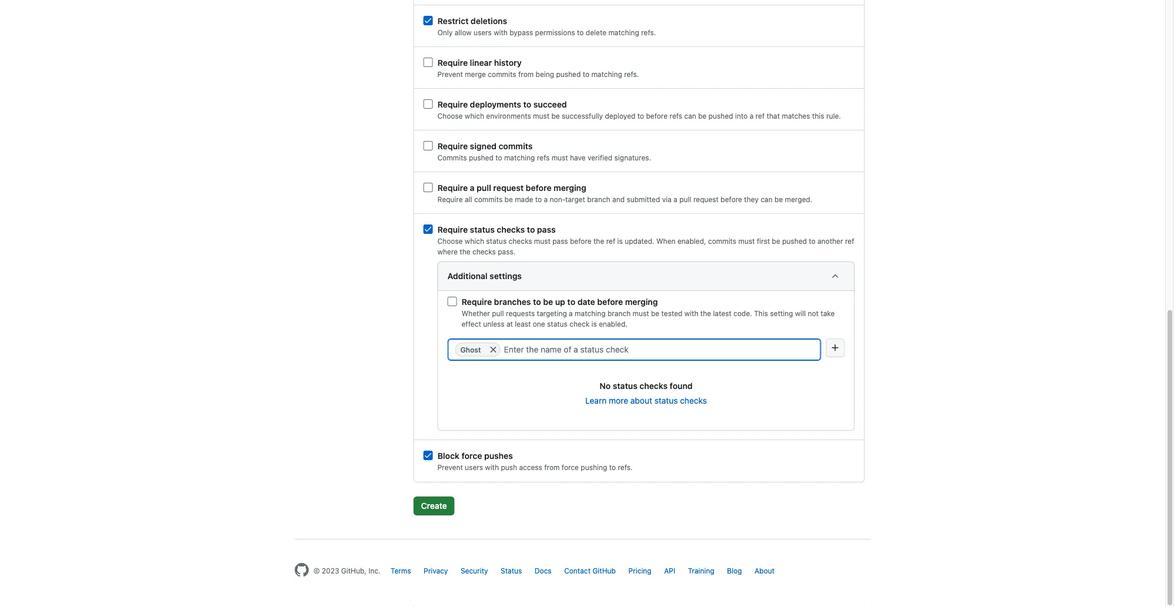 Task type: vqa. For each thing, say whether or not it's contained in the screenshot.
Deletions
yes



Task type: describe. For each thing, give the bounding box(es) containing it.
about
[[631, 396, 652, 405]]

more
[[609, 396, 628, 405]]

be left into
[[698, 112, 707, 120]]

status
[[501, 567, 522, 575]]

pushed inside require status checks to pass choose which status checks must pass before the ref is updated. when enabled, commits must first be pushed to another ref where the checks pass.
[[783, 237, 807, 245]]

pushed inside require linear history prevent merge commits from being pushed to matching refs.
[[556, 70, 581, 78]]

© 2023 github, inc.
[[314, 567, 381, 575]]

refs. for restrict deletions
[[641, 28, 656, 36]]

merged.
[[785, 195, 813, 203]]

succeed
[[534, 99, 567, 109]]

enabled.
[[599, 320, 628, 328]]

Enter the name of a status check text field
[[503, 344, 821, 355]]

2 horizontal spatial ref
[[845, 237, 855, 245]]

can inside the require deployments to succeed choose which environments must be successfully deployed to before refs can be pushed into a ref that matches this rule.
[[684, 112, 696, 120]]

being
[[536, 70, 554, 78]]

to right up at the left
[[568, 297, 576, 307]]

must inside require branches to be up to date before merging whether pull requests targeting a matching branch must be tested with the latest code. this setting will not take effect unless at least one status check is enabled.
[[633, 309, 649, 317]]

require branches to be up to date before merging whether pull requests targeting a matching branch must be tested with the latest code. this setting will not take effect unless at least one status check is enabled.
[[462, 297, 835, 328]]

before left they
[[721, 195, 742, 203]]

refs inside require signed commits commits pushed to matching refs must have verified signatures.
[[537, 153, 550, 162]]

Require linear history checkbox
[[424, 58, 433, 67]]

before inside require branches to be up to date before merging whether pull requests targeting a matching branch must be tested with the latest code. this setting will not take effect unless at least one status check is enabled.
[[597, 297, 623, 307]]

no status checks found learn more about status checks
[[586, 381, 707, 405]]

a left 'non-'
[[544, 195, 548, 203]]

choose inside require status checks to pass choose which status checks must pass before the ref is updated. when enabled, commits must first be pushed to another ref where the checks pass.
[[438, 237, 463, 245]]

submitted
[[627, 195, 660, 203]]

successfully
[[562, 112, 603, 120]]

up
[[555, 297, 565, 307]]

be inside require status checks to pass choose which status checks must pass before the ref is updated. when enabled, commits must first be pushed to another ref where the checks pass.
[[772, 237, 781, 245]]

deployed
[[605, 112, 636, 120]]

least
[[515, 320, 531, 328]]

first
[[757, 237, 770, 245]]

made
[[515, 195, 533, 203]]

history
[[494, 58, 522, 67]]

privacy link
[[424, 567, 448, 575]]

commits inside require linear history prevent merge commits from being pushed to matching refs.
[[488, 70, 516, 78]]

create
[[421, 501, 447, 511]]

with for block force pushes
[[485, 463, 499, 471]]

access
[[519, 463, 542, 471]]

learn
[[586, 396, 607, 405]]

pass.
[[498, 247, 516, 256]]

refs. for require linear history
[[624, 70, 639, 78]]

a up all at the left top of page
[[470, 183, 475, 193]]

training
[[688, 567, 715, 575]]

bypass
[[510, 28, 533, 36]]

target
[[566, 195, 585, 203]]

security link
[[461, 567, 488, 575]]

training link
[[688, 567, 715, 575]]

additional settings
[[448, 271, 522, 281]]

which inside the require deployments to succeed choose which environments must be successfully deployed to before refs can be pushed into a ref that matches this rule.
[[465, 112, 484, 120]]

one
[[533, 320, 545, 328]]

found
[[670, 381, 693, 391]]

contact github link
[[564, 567, 616, 575]]

©
[[314, 567, 320, 575]]

Require status checks to pass checkbox
[[424, 225, 433, 234]]

must inside the require deployments to succeed choose which environments must be successfully deployed to before refs can be pushed into a ref that matches this rule.
[[533, 112, 550, 120]]

that
[[767, 112, 780, 120]]

require for require deployments to succeed
[[438, 99, 468, 109]]

terms link
[[391, 567, 411, 575]]

create button
[[414, 497, 455, 516]]

be left up at the left
[[543, 297, 553, 307]]

targeting
[[537, 309, 567, 317]]

only
[[438, 28, 453, 36]]

docs
[[535, 567, 552, 575]]

0 vertical spatial pull
[[477, 183, 491, 193]]

require linear history prevent merge commits from being pushed to matching refs.
[[438, 58, 639, 78]]

must left first
[[739, 237, 755, 245]]

another
[[818, 237, 843, 245]]

Block force pushes checkbox
[[424, 451, 433, 460]]

commits inside require status checks to pass choose which status checks must pass before the ref is updated. when enabled, commits must first be pushed to another ref where the checks pass.
[[708, 237, 737, 245]]

pull inside require branches to be up to date before merging whether pull requests targeting a matching branch must be tested with the latest code. this setting will not take effect unless at least one status check is enabled.
[[492, 309, 504, 317]]

the inside require branches to be up to date before merging whether pull requests targeting a matching branch must be tested with the latest code. this setting will not take effect unless at least one status check is enabled.
[[701, 309, 711, 317]]

1 vertical spatial pass
[[553, 237, 568, 245]]

about
[[755, 567, 775, 575]]

rule.
[[827, 112, 841, 120]]

via
[[662, 195, 672, 203]]

collapse image
[[831, 272, 840, 281]]

contact github
[[564, 567, 616, 575]]

a inside the require deployments to succeed choose which environments must be successfully deployed to before refs can be pushed into a ref that matches this rule.
[[750, 112, 754, 120]]

restrict deletions only allow users with bypass permissions to delete matching refs.
[[438, 16, 656, 36]]

status up pass.
[[486, 237, 507, 245]]

from inside require linear history prevent merge commits from being pushed to matching refs.
[[518, 70, 534, 78]]

block
[[438, 451, 460, 461]]

api
[[664, 567, 675, 575]]

commits
[[438, 153, 467, 162]]

0 vertical spatial request
[[493, 183, 524, 193]]

Restrict deletions checkbox
[[424, 16, 433, 25]]

require status checks to pass choose which status checks must pass before the ref is updated. when enabled, commits must first be pushed to another ref where the checks pass.
[[438, 225, 855, 256]]

github
[[593, 567, 616, 575]]

at
[[507, 320, 513, 328]]

tested
[[662, 309, 683, 317]]

matching inside restrict deletions only allow users with bypass permissions to delete matching refs.
[[609, 28, 639, 36]]

be left "merged."
[[775, 195, 783, 203]]

require for require signed commits
[[438, 141, 468, 151]]

refs. inside block force pushes prevent users with push access from force pushing to refs.
[[618, 463, 633, 471]]

latest
[[713, 309, 732, 317]]

from inside block force pushes prevent users with push access from force pushing to refs.
[[544, 463, 560, 471]]

before inside require status checks to pass choose which status checks must pass before the ref is updated. when enabled, commits must first be pushed to another ref where the checks pass.
[[570, 237, 592, 245]]

inc.
[[369, 567, 381, 575]]

setting
[[770, 309, 793, 317]]

whether
[[462, 309, 490, 317]]

pricing
[[629, 567, 652, 575]]

require left all at the left top of page
[[438, 195, 463, 203]]

effect
[[462, 320, 481, 328]]

Require deployments to succeed checkbox
[[424, 99, 433, 109]]

not
[[808, 309, 819, 317]]

homepage image
[[295, 563, 309, 577]]

a right the via
[[674, 195, 678, 203]]

when
[[657, 237, 676, 245]]

all
[[465, 195, 472, 203]]

deployments
[[470, 99, 521, 109]]

about link
[[755, 567, 775, 575]]

0 vertical spatial force
[[462, 451, 482, 461]]

0 horizontal spatial ref
[[606, 237, 616, 245]]

merging inside require branches to be up to date before merging whether pull requests targeting a matching branch must be tested with the latest code. this setting will not take effect unless at least one status check is enabled.
[[625, 297, 658, 307]]

environments
[[486, 112, 531, 120]]

be left tested on the bottom right of page
[[651, 309, 660, 317]]

footer containing © 2023 github, inc.
[[285, 539, 880, 607]]

updated.
[[625, 237, 655, 245]]

linear
[[470, 58, 492, 67]]

will
[[795, 309, 806, 317]]

require a pull request before merging require all commits be made to a non-target branch and submitted via a pull request before they can be merged.
[[438, 183, 813, 203]]

non-
[[550, 195, 566, 203]]

have
[[570, 153, 586, 162]]

allow
[[455, 28, 472, 36]]

to down made
[[527, 225, 535, 234]]

with for restrict deletions
[[494, 28, 508, 36]]

push
[[501, 463, 517, 471]]

pushed inside require signed commits commits pushed to matching refs must have verified signatures.
[[469, 153, 494, 162]]

api link
[[664, 567, 675, 575]]



Task type: locate. For each thing, give the bounding box(es) containing it.
with down pushes
[[485, 463, 499, 471]]

the left latest
[[701, 309, 711, 317]]

pricing link
[[629, 567, 652, 575]]

ref left that
[[756, 112, 765, 120]]

which
[[465, 112, 484, 120], [465, 237, 484, 245]]

users down deletions
[[474, 28, 492, 36]]

request up made
[[493, 183, 524, 193]]

privacy
[[424, 567, 448, 575]]

1 vertical spatial can
[[761, 195, 773, 203]]

contact
[[564, 567, 591, 575]]

before down target
[[570, 237, 592, 245]]

0 vertical spatial choose
[[438, 112, 463, 120]]

this
[[754, 309, 768, 317]]

commits inside require signed commits commits pushed to matching refs must have verified signatures.
[[499, 141, 533, 151]]

require up commits
[[438, 141, 468, 151]]

require for require linear history
[[438, 58, 468, 67]]

deletions
[[471, 16, 507, 26]]

with
[[494, 28, 508, 36], [685, 309, 699, 317], [485, 463, 499, 471]]

require deployments to succeed choose which environments must be successfully deployed to before refs can be pushed into a ref that matches this rule.
[[438, 99, 841, 120]]

github,
[[341, 567, 367, 575]]

refs left have
[[537, 153, 550, 162]]

branch for require branches to be up to date before merging
[[608, 309, 631, 317]]

2 vertical spatial with
[[485, 463, 499, 471]]

2 horizontal spatial the
[[701, 309, 711, 317]]

must left tested on the bottom right of page
[[633, 309, 649, 317]]

security
[[461, 567, 488, 575]]

footer
[[285, 539, 880, 607]]

require signed commits commits pushed to matching refs must have verified signatures.
[[438, 141, 651, 162]]

to inside require signed commits commits pushed to matching refs must have verified signatures.
[[496, 153, 502, 162]]

code.
[[734, 309, 752, 317]]

the
[[594, 237, 604, 245], [460, 247, 471, 256], [701, 309, 711, 317]]

from right access on the bottom
[[544, 463, 560, 471]]

is inside require branches to be up to date before merging whether pull requests targeting a matching branch must be tested with the latest code. this setting will not take effect unless at least one status check is enabled.
[[592, 320, 597, 328]]

before up made
[[526, 183, 552, 193]]

matching inside require branches to be up to date before merging whether pull requests targeting a matching branch must be tested with the latest code. this setting will not take effect unless at least one status check is enabled.
[[575, 309, 606, 317]]

before right deployed on the right top
[[646, 112, 668, 120]]

1 vertical spatial which
[[465, 237, 484, 245]]

1 vertical spatial pull
[[680, 195, 692, 203]]

refs. up the require deployments to succeed choose which environments must be successfully deployed to before refs can be pushed into a ref that matches this rule.
[[624, 70, 639, 78]]

learn more about status checks link
[[586, 396, 707, 405]]

check
[[570, 320, 590, 328]]

add selected status checks image
[[831, 343, 840, 353]]

0 horizontal spatial from
[[518, 70, 534, 78]]

a right into
[[750, 112, 754, 120]]

the left updated.
[[594, 237, 604, 245]]

refs. right "pushing"
[[618, 463, 633, 471]]

Require branches to be up to date before merging checkbox
[[448, 297, 457, 306]]

ref
[[756, 112, 765, 120], [606, 237, 616, 245], [845, 237, 855, 245]]

where
[[438, 247, 458, 256]]

ghost
[[461, 346, 481, 354]]

commits right enabled,
[[708, 237, 737, 245]]

users left push on the left
[[465, 463, 483, 471]]

blog link
[[727, 567, 742, 575]]

pushed right first
[[783, 237, 807, 245]]

ref right another
[[845, 237, 855, 245]]

x image
[[488, 344, 499, 355]]

date
[[578, 297, 595, 307]]

refs. inside require linear history prevent merge commits from being pushed to matching refs.
[[624, 70, 639, 78]]

merging up target
[[554, 183, 587, 193]]

which inside require status checks to pass choose which status checks must pass before the ref is updated. when enabled, commits must first be pushed to another ref where the checks pass.
[[465, 237, 484, 245]]

0 horizontal spatial is
[[592, 320, 597, 328]]

commits down history
[[488, 70, 516, 78]]

1 vertical spatial request
[[694, 195, 719, 203]]

0 vertical spatial prevent
[[438, 70, 463, 78]]

0 vertical spatial refs.
[[641, 28, 656, 36]]

from
[[518, 70, 534, 78], [544, 463, 560, 471]]

users for force
[[465, 463, 483, 471]]

branch for require a pull request before merging
[[587, 195, 611, 203]]

status down all at the left top of page
[[470, 225, 495, 234]]

2023
[[322, 567, 339, 575]]

1 horizontal spatial the
[[594, 237, 604, 245]]

request
[[493, 183, 524, 193], [694, 195, 719, 203]]

branch left and
[[587, 195, 611, 203]]

this
[[812, 112, 825, 120]]

must down 'non-'
[[534, 237, 551, 245]]

requests
[[506, 309, 535, 317]]

commits right all at the left top of page
[[474, 195, 503, 203]]

to inside require linear history prevent merge commits from being pushed to matching refs.
[[583, 70, 590, 78]]

require inside require branches to be up to date before merging whether pull requests targeting a matching branch must be tested with the latest code. this setting will not take effect unless at least one status check is enabled.
[[462, 297, 492, 307]]

to inside block force pushes prevent users with push access from force pushing to refs.
[[609, 463, 616, 471]]

1 horizontal spatial refs
[[670, 112, 683, 120]]

1 vertical spatial prevent
[[438, 463, 463, 471]]

0 vertical spatial pass
[[537, 225, 556, 234]]

no
[[600, 381, 611, 391]]

can inside require a pull request before merging require all commits be made to a non-target branch and submitted via a pull request before they can be merged.
[[761, 195, 773, 203]]

block force pushes prevent users with push access from force pushing to refs.
[[438, 451, 633, 471]]

1 horizontal spatial merging
[[625, 297, 658, 307]]

take
[[821, 309, 835, 317]]

is left updated.
[[618, 237, 623, 245]]

pass
[[537, 225, 556, 234], [553, 237, 568, 245]]

refs right deployed on the right top
[[670, 112, 683, 120]]

1 prevent from the top
[[438, 70, 463, 78]]

require for require status checks to pass
[[438, 225, 468, 234]]

commits inside require a pull request before merging require all commits be made to a non-target branch and submitted via a pull request before they can be merged.
[[474, 195, 503, 203]]

2 prevent from the top
[[438, 463, 463, 471]]

pushed
[[556, 70, 581, 78], [709, 112, 733, 120], [469, 153, 494, 162], [783, 237, 807, 245]]

terms
[[391, 567, 411, 575]]

require
[[438, 58, 468, 67], [438, 99, 468, 109], [438, 141, 468, 151], [438, 183, 468, 193], [438, 195, 463, 203], [438, 225, 468, 234], [462, 297, 492, 307]]

1 vertical spatial users
[[465, 463, 483, 471]]

0 vertical spatial is
[[618, 237, 623, 245]]

refs
[[670, 112, 683, 120], [537, 153, 550, 162]]

to down signed
[[496, 153, 502, 162]]

matching inside require linear history prevent merge commits from being pushed to matching refs.
[[592, 70, 622, 78]]

pull right the via
[[680, 195, 692, 203]]

matching inside require signed commits commits pushed to matching refs must have verified signatures.
[[504, 153, 535, 162]]

pushing
[[581, 463, 607, 471]]

and
[[613, 195, 625, 203]]

1 vertical spatial force
[[562, 463, 579, 471]]

0 horizontal spatial the
[[460, 247, 471, 256]]

choose
[[438, 112, 463, 120], [438, 237, 463, 245]]

status down found
[[655, 396, 678, 405]]

0 horizontal spatial force
[[462, 451, 482, 461]]

1 horizontal spatial force
[[562, 463, 579, 471]]

2 vertical spatial refs.
[[618, 463, 633, 471]]

0 vertical spatial from
[[518, 70, 534, 78]]

0 horizontal spatial can
[[684, 112, 696, 120]]

be left made
[[505, 195, 513, 203]]

with inside restrict deletions only allow users with bypass permissions to delete matching refs.
[[494, 28, 508, 36]]

1 horizontal spatial pull
[[492, 309, 504, 317]]

prevent down block
[[438, 463, 463, 471]]

to inside require a pull request before merging require all commits be made to a non-target branch and submitted via a pull request before they can be merged.
[[535, 195, 542, 203]]

ref inside the require deployments to succeed choose which environments must be successfully deployed to before refs can be pushed into a ref that matches this rule.
[[756, 112, 765, 120]]

require for require branches to be up to date before merging
[[462, 297, 492, 307]]

which down deployments
[[465, 112, 484, 120]]

1 horizontal spatial request
[[694, 195, 719, 203]]

matching down 'date'
[[575, 309, 606, 317]]

0 horizontal spatial pull
[[477, 183, 491, 193]]

to right "pushing"
[[609, 463, 616, 471]]

require for require a pull request before merging
[[438, 183, 468, 193]]

blog
[[727, 567, 742, 575]]

0 vertical spatial with
[[494, 28, 508, 36]]

matching up made
[[504, 153, 535, 162]]

the right "where"
[[460, 247, 471, 256]]

from left being
[[518, 70, 534, 78]]

users inside block force pushes prevent users with push access from force pushing to refs.
[[465, 463, 483, 471]]

refs. right delete
[[641, 28, 656, 36]]

1 vertical spatial the
[[460, 247, 471, 256]]

refs.
[[641, 28, 656, 36], [624, 70, 639, 78], [618, 463, 633, 471]]

Require signed commits checkbox
[[424, 141, 433, 150]]

require inside the require deployments to succeed choose which environments must be successfully deployed to before refs can be pushed into a ref that matches this rule.
[[438, 99, 468, 109]]

to right made
[[535, 195, 542, 203]]

with inside block force pushes prevent users with push access from force pushing to refs.
[[485, 463, 499, 471]]

signed
[[470, 141, 497, 151]]

1 vertical spatial merging
[[625, 297, 658, 307]]

prevent
[[438, 70, 463, 78], [438, 463, 463, 471]]

pull up unless
[[492, 309, 504, 317]]

they
[[744, 195, 759, 203]]

2 vertical spatial pull
[[492, 309, 504, 317]]

branch up enabled.
[[608, 309, 631, 317]]

status inside require branches to be up to date before merging whether pull requests targeting a matching branch must be tested with the latest code. this setting will not take effect unless at least one status check is enabled.
[[547, 320, 568, 328]]

be
[[552, 112, 560, 120], [698, 112, 707, 120], [505, 195, 513, 203], [775, 195, 783, 203], [772, 237, 781, 245], [543, 297, 553, 307], [651, 309, 660, 317]]

require up whether
[[462, 297, 492, 307]]

1 horizontal spatial is
[[618, 237, 623, 245]]

status down targeting
[[547, 320, 568, 328]]

request right the via
[[694, 195, 719, 203]]

force
[[462, 451, 482, 461], [562, 463, 579, 471]]

branches
[[494, 297, 531, 307]]

restrict
[[438, 16, 469, 26]]

require right require deployments to succeed checkbox
[[438, 99, 468, 109]]

1 choose from the top
[[438, 112, 463, 120]]

to right being
[[583, 70, 590, 78]]

1 horizontal spatial from
[[544, 463, 560, 471]]

prevent for block
[[438, 463, 463, 471]]

prevent left the merge
[[438, 70, 463, 78]]

1 vertical spatial choose
[[438, 237, 463, 245]]

is right the check
[[592, 320, 597, 328]]

signatures.
[[615, 153, 651, 162]]

require inside require status checks to pass choose which status checks must pass before the ref is updated. when enabled, commits must first be pushed to another ref where the checks pass.
[[438, 225, 468, 234]]

must left have
[[552, 153, 568, 162]]

before inside the require deployments to succeed choose which environments must be successfully deployed to before refs can be pushed into a ref that matches this rule.
[[646, 112, 668, 120]]

branch inside require a pull request before merging require all commits be made to a non-target branch and submitted via a pull request before they can be merged.
[[587, 195, 611, 203]]

unless
[[483, 320, 505, 328]]

pushed right being
[[556, 70, 581, 78]]

pushed inside the require deployments to succeed choose which environments must be successfully deployed to before refs can be pushed into a ref that matches this rule.
[[709, 112, 733, 120]]

status link
[[501, 567, 522, 575]]

must down "succeed"
[[533, 112, 550, 120]]

0 vertical spatial branch
[[587, 195, 611, 203]]

matching
[[609, 28, 639, 36], [592, 70, 622, 78], [504, 153, 535, 162], [575, 309, 606, 317]]

which up additional at the left top of the page
[[465, 237, 484, 245]]

0 horizontal spatial request
[[493, 183, 524, 193]]

branch inside require branches to be up to date before merging whether pull requests targeting a matching branch must be tested with the latest code. this setting will not take effect unless at least one status check is enabled.
[[608, 309, 631, 317]]

0 vertical spatial which
[[465, 112, 484, 120]]

0 horizontal spatial refs
[[537, 153, 550, 162]]

require inside require linear history prevent merge commits from being pushed to matching refs.
[[438, 58, 468, 67]]

1 which from the top
[[465, 112, 484, 120]]

users
[[474, 28, 492, 36], [465, 463, 483, 471]]

merging up enabled.
[[625, 297, 658, 307]]

require right require linear history option
[[438, 58, 468, 67]]

prevent for require
[[438, 70, 463, 78]]

force right block
[[462, 451, 482, 461]]

docs link
[[535, 567, 552, 575]]

choose up commits
[[438, 112, 463, 120]]

1 horizontal spatial ref
[[756, 112, 765, 120]]

1 vertical spatial refs
[[537, 153, 550, 162]]

0 horizontal spatial merging
[[554, 183, 587, 193]]

a inside require branches to be up to date before merging whether pull requests targeting a matching branch must be tested with the latest code. this setting will not take effect unless at least one status check is enabled.
[[569, 309, 573, 317]]

to inside restrict deletions only allow users with bypass permissions to delete matching refs.
[[577, 28, 584, 36]]

be right first
[[772, 237, 781, 245]]

users for deletions
[[474, 28, 492, 36]]

1 vertical spatial is
[[592, 320, 597, 328]]

pull down signed
[[477, 183, 491, 193]]

is inside require status checks to pass choose which status checks must pass before the ref is updated. when enabled, commits must first be pushed to another ref where the checks pass.
[[618, 237, 623, 245]]

2 horizontal spatial pull
[[680, 195, 692, 203]]

to up targeting
[[533, 297, 541, 307]]

pushed down signed
[[469, 153, 494, 162]]

1 vertical spatial refs.
[[624, 70, 639, 78]]

1 vertical spatial with
[[685, 309, 699, 317]]

0 vertical spatial users
[[474, 28, 492, 36]]

1 horizontal spatial can
[[761, 195, 773, 203]]

to left another
[[809, 237, 816, 245]]

checks
[[497, 225, 525, 234], [509, 237, 532, 245], [473, 247, 496, 256], [640, 381, 668, 391], [680, 396, 707, 405]]

refs. inside restrict deletions only allow users with bypass permissions to delete matching refs.
[[641, 28, 656, 36]]

with inside require branches to be up to date before merging whether pull requests targeting a matching branch must be tested with the latest code. this setting will not take effect unless at least one status check is enabled.
[[685, 309, 699, 317]]

pushes
[[484, 451, 513, 461]]

before up enabled.
[[597, 297, 623, 307]]

users inside restrict deletions only allow users with bypass permissions to delete matching refs.
[[474, 28, 492, 36]]

2 vertical spatial the
[[701, 309, 711, 317]]

with down deletions
[[494, 28, 508, 36]]

0 vertical spatial merging
[[554, 183, 587, 193]]

require inside require signed commits commits pushed to matching refs must have verified signatures.
[[438, 141, 468, 151]]

1 vertical spatial from
[[544, 463, 560, 471]]

require up all at the left top of page
[[438, 183, 468, 193]]

1 vertical spatial branch
[[608, 309, 631, 317]]

can right they
[[761, 195, 773, 203]]

Require a pull request before merging checkbox
[[424, 183, 433, 192]]

verified
[[588, 153, 613, 162]]

a
[[750, 112, 754, 120], [470, 183, 475, 193], [544, 195, 548, 203], [674, 195, 678, 203], [569, 309, 573, 317]]

to right deployed on the right top
[[638, 112, 644, 120]]

additional
[[448, 271, 488, 281]]

pushed left into
[[709, 112, 733, 120]]

must inside require signed commits commits pushed to matching refs must have verified signatures.
[[552, 153, 568, 162]]

0 vertical spatial can
[[684, 112, 696, 120]]

settings
[[490, 271, 522, 281]]

can
[[684, 112, 696, 120], [761, 195, 773, 203]]

choose up "where"
[[438, 237, 463, 245]]

a up the check
[[569, 309, 573, 317]]

refs inside the require deployments to succeed choose which environments must be successfully deployed to before refs can be pushed into a ref that matches this rule.
[[670, 112, 683, 120]]

delete
[[586, 28, 607, 36]]

0 vertical spatial refs
[[670, 112, 683, 120]]

2 which from the top
[[465, 237, 484, 245]]

prevent inside require linear history prevent merge commits from being pushed to matching refs.
[[438, 70, 463, 78]]

0 vertical spatial the
[[594, 237, 604, 245]]

commits down the environments
[[499, 141, 533, 151]]

require up "where"
[[438, 225, 468, 234]]

2 choose from the top
[[438, 237, 463, 245]]

choose inside the require deployments to succeed choose which environments must be successfully deployed to before refs can be pushed into a ref that matches this rule.
[[438, 112, 463, 120]]

can left into
[[684, 112, 696, 120]]

to up the environments
[[524, 99, 532, 109]]

to left delete
[[577, 28, 584, 36]]

force left "pushing"
[[562, 463, 579, 471]]

with right tested on the bottom right of page
[[685, 309, 699, 317]]

status up more
[[613, 381, 638, 391]]

matching right delete
[[609, 28, 639, 36]]

enabled,
[[678, 237, 706, 245]]

prevent inside block force pushes prevent users with push access from force pushing to refs.
[[438, 463, 463, 471]]

be down "succeed"
[[552, 112, 560, 120]]

ref left updated.
[[606, 237, 616, 245]]

matching down delete
[[592, 70, 622, 78]]

merging inside require a pull request before merging require all commits be made to a non-target branch and submitted via a pull request before they can be merged.
[[554, 183, 587, 193]]



